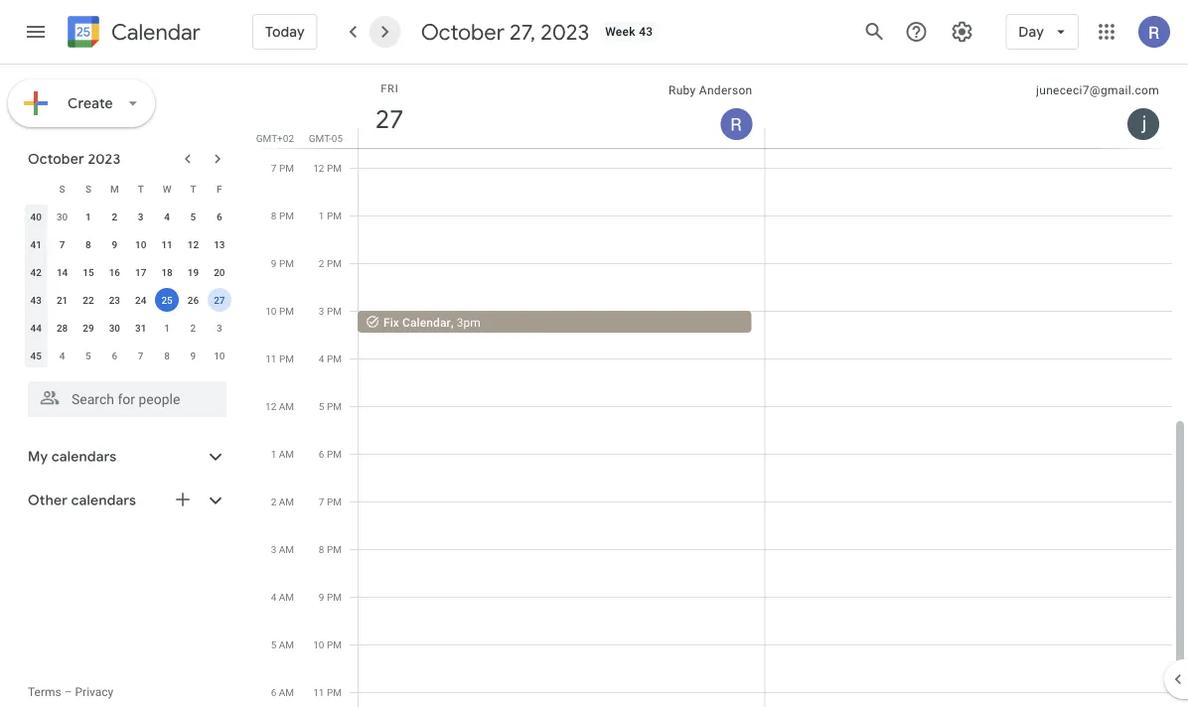 Task type: locate. For each thing, give the bounding box(es) containing it.
2 horizontal spatial 12
[[313, 162, 324, 174]]

row containing 42
[[23, 258, 233, 286]]

am down 1 am in the left bottom of the page
[[279, 496, 294, 508]]

0 vertical spatial 11
[[161, 238, 173, 250]]

3 up 4 pm
[[319, 305, 324, 317]]

7 right 41
[[59, 238, 65, 250]]

12 for 12 am
[[265, 400, 277, 412]]

45
[[30, 350, 42, 362]]

10 left 11 element
[[135, 238, 146, 250]]

1 vertical spatial 30
[[109, 322, 120, 334]]

6 am from the top
[[279, 639, 294, 651]]

fri 27
[[374, 82, 402, 136]]

3 up 4 am
[[271, 544, 276, 555]]

1 pm
[[319, 210, 342, 222]]

27 element
[[207, 288, 231, 312]]

pm down gmt+02 on the left top of page
[[279, 162, 294, 174]]

8 right 3 am
[[319, 544, 324, 555]]

6 row from the top
[[23, 314, 233, 342]]

0 vertical spatial 2023
[[541, 18, 589, 46]]

6 am
[[271, 687, 294, 699]]

12 element
[[181, 233, 205, 256]]

10 inside november 10 element
[[214, 350, 225, 362]]

pm up 2 pm
[[327, 210, 342, 222]]

4 for 4 pm
[[319, 353, 324, 365]]

5 right the november 4 element
[[86, 350, 91, 362]]

2 for november 2 "element"
[[190, 322, 196, 334]]

3 row from the top
[[23, 231, 233, 258]]

43 right the week
[[639, 25, 653, 39]]

30 right 29 element
[[109, 322, 120, 334]]

october
[[421, 18, 505, 46], [28, 150, 84, 168]]

2023 up m at left
[[88, 150, 121, 168]]

4 up the 5 am
[[271, 591, 276, 603]]

november 3 element
[[207, 316, 231, 340]]

7 pm down 6 pm
[[319, 496, 342, 508]]

calendars
[[52, 448, 117, 466], [71, 492, 136, 510]]

1 down 12 am
[[271, 448, 276, 460]]

day button
[[1006, 8, 1079, 56]]

5 for november 5 element
[[86, 350, 91, 362]]

7 down gmt+02 on the left top of page
[[271, 162, 277, 174]]

1 am
[[271, 448, 294, 460]]

21 element
[[50, 288, 74, 312]]

2 am
[[271, 496, 294, 508]]

0 horizontal spatial 43
[[30, 294, 42, 306]]

t
[[138, 183, 144, 195], [190, 183, 196, 195]]

29 element
[[76, 316, 100, 340]]

11
[[161, 238, 173, 250], [266, 353, 277, 365], [313, 687, 324, 699]]

today
[[265, 23, 305, 41]]

5 up 6 am
[[271, 639, 276, 651]]

28
[[57, 322, 68, 334]]

my
[[28, 448, 48, 466]]

1 left november 2 "element"
[[164, 322, 170, 334]]

27 down fri
[[374, 103, 402, 136]]

calendar right fix
[[403, 315, 451, 329]]

1 vertical spatial 27
[[214, 294, 225, 306]]

0 vertical spatial 27
[[374, 103, 402, 136]]

4 up 11 element
[[164, 211, 170, 223]]

1 vertical spatial 11 pm
[[313, 687, 342, 699]]

2023
[[541, 18, 589, 46], [88, 150, 121, 168]]

42
[[30, 266, 42, 278]]

5 pm
[[319, 400, 342, 412]]

october left 27,
[[421, 18, 505, 46]]

11 pm
[[266, 353, 294, 365], [313, 687, 342, 699]]

am up the 5 am
[[279, 591, 294, 603]]

0 horizontal spatial 27
[[214, 294, 225, 306]]

11 pm right 6 am
[[313, 687, 342, 699]]

fri
[[381, 82, 399, 94]]

1 horizontal spatial 10 pm
[[313, 639, 342, 651]]

s up september 30 element
[[59, 183, 65, 195]]

1 horizontal spatial 9 pm
[[319, 591, 342, 603]]

43
[[639, 25, 653, 39], [30, 294, 42, 306]]

6 right 1 am in the left bottom of the page
[[319, 448, 324, 460]]

4 down 3 pm
[[319, 353, 324, 365]]

30 for 30 element at the left top of page
[[109, 322, 120, 334]]

14 element
[[50, 260, 74, 284]]

pm right the 5 am
[[327, 639, 342, 651]]

1 am from the top
[[279, 400, 294, 412]]

1 vertical spatial calendars
[[71, 492, 136, 510]]

am up 4 am
[[279, 544, 294, 555]]

5 row from the top
[[23, 286, 233, 314]]

other
[[28, 492, 68, 510]]

6 for november 6 element
[[112, 350, 117, 362]]

,
[[451, 315, 454, 329]]

9 pm
[[271, 257, 294, 269], [319, 591, 342, 603]]

calendar
[[111, 18, 201, 46], [403, 315, 451, 329]]

5 right 12 am
[[319, 400, 324, 412]]

pm down 3 pm
[[327, 353, 342, 365]]

10 pm left 3 pm
[[266, 305, 294, 317]]

0 horizontal spatial 30
[[57, 211, 68, 223]]

0 horizontal spatial 12
[[188, 238, 199, 250]]

2 inside "element"
[[190, 322, 196, 334]]

1 vertical spatial october
[[28, 150, 84, 168]]

1 vertical spatial 11
[[266, 353, 277, 365]]

0 horizontal spatial t
[[138, 183, 144, 195]]

calendars down my calendars dropdown button
[[71, 492, 136, 510]]

am left 6 pm
[[279, 448, 294, 460]]

week 43
[[605, 25, 653, 39]]

30 inside september 30 element
[[57, 211, 68, 223]]

other calendars
[[28, 492, 136, 510]]

11 up 12 am
[[266, 353, 277, 365]]

row
[[23, 175, 233, 203], [23, 203, 233, 231], [23, 231, 233, 258], [23, 258, 233, 286], [23, 286, 233, 314], [23, 314, 233, 342], [23, 342, 233, 370]]

27 right 26 element
[[214, 294, 225, 306]]

am up 6 am
[[279, 639, 294, 651]]

november 9 element
[[181, 344, 205, 368]]

row group containing 40
[[23, 203, 233, 370]]

24 element
[[129, 288, 153, 312]]

t left w at the top left of the page
[[138, 183, 144, 195]]

calendar up create
[[111, 18, 201, 46]]

2 up 3 pm
[[319, 257, 324, 269]]

12 right 11 element
[[188, 238, 199, 250]]

10 pm
[[266, 305, 294, 317], [313, 639, 342, 651]]

30
[[57, 211, 68, 223], [109, 322, 120, 334]]

3 right november 2 "element"
[[217, 322, 222, 334]]

1 vertical spatial 12
[[188, 238, 199, 250]]

27 cell
[[206, 286, 233, 314]]

1 horizontal spatial t
[[190, 183, 196, 195]]

november 7 element
[[129, 344, 153, 368]]

calendars up other calendars at the bottom of the page
[[52, 448, 117, 466]]

18 element
[[155, 260, 179, 284]]

5 am from the top
[[279, 591, 294, 603]]

pm left 3 pm
[[279, 305, 294, 317]]

8
[[271, 210, 277, 222], [86, 238, 91, 250], [164, 350, 170, 362], [319, 544, 324, 555]]

None search field
[[0, 374, 246, 417]]

3 am from the top
[[279, 496, 294, 508]]

1 row from the top
[[23, 175, 233, 203]]

0 horizontal spatial 8 pm
[[271, 210, 294, 222]]

row containing 43
[[23, 286, 233, 314]]

0 vertical spatial calendar
[[111, 18, 201, 46]]

0 vertical spatial 10 pm
[[266, 305, 294, 317]]

4 left november 5 element
[[59, 350, 65, 362]]

october up september 30 element
[[28, 150, 84, 168]]

44
[[30, 322, 42, 334]]

0 vertical spatial 30
[[57, 211, 68, 223]]

1 vertical spatial 7 pm
[[319, 496, 342, 508]]

7 row from the top
[[23, 342, 233, 370]]

7 pm down gmt+02 on the left top of page
[[271, 162, 294, 174]]

5 inside november 5 element
[[86, 350, 91, 362]]

9 pm left 2 pm
[[271, 257, 294, 269]]

0 horizontal spatial calendar
[[111, 18, 201, 46]]

1 t from the left
[[138, 183, 144, 195]]

1
[[319, 210, 324, 222], [86, 211, 91, 223], [164, 322, 170, 334], [271, 448, 276, 460]]

pm
[[279, 162, 294, 174], [327, 162, 342, 174], [279, 210, 294, 222], [327, 210, 342, 222], [279, 257, 294, 269], [327, 257, 342, 269], [279, 305, 294, 317], [327, 305, 342, 317], [279, 353, 294, 365], [327, 353, 342, 365], [327, 400, 342, 412], [327, 448, 342, 460], [327, 496, 342, 508], [327, 544, 342, 555], [327, 591, 342, 603], [327, 639, 342, 651], [327, 687, 342, 699]]

pm up 3 pm
[[327, 257, 342, 269]]

5 for 5 pm
[[319, 400, 324, 412]]

11 right 6 am
[[313, 687, 324, 699]]

t right w at the top left of the page
[[190, 183, 196, 195]]

2 vertical spatial 11
[[313, 687, 324, 699]]

3 for 3 am
[[271, 544, 276, 555]]

8 left 1 pm
[[271, 210, 277, 222]]

my calendars button
[[4, 441, 246, 473]]

pm up 6 pm
[[327, 400, 342, 412]]

31 element
[[129, 316, 153, 340]]

am
[[279, 400, 294, 412], [279, 448, 294, 460], [279, 496, 294, 508], [279, 544, 294, 555], [279, 591, 294, 603], [279, 639, 294, 651], [279, 687, 294, 699]]

4
[[164, 211, 170, 223], [59, 350, 65, 362], [319, 353, 324, 365], [271, 591, 276, 603]]

0 horizontal spatial 2023
[[88, 150, 121, 168]]

create button
[[8, 79, 155, 127]]

12 up 1 am in the left bottom of the page
[[265, 400, 277, 412]]

1 vertical spatial calendar
[[403, 315, 451, 329]]

19 element
[[181, 260, 205, 284]]

2
[[112, 211, 117, 223], [319, 257, 324, 269], [190, 322, 196, 334], [271, 496, 276, 508]]

1 horizontal spatial calendar
[[403, 315, 451, 329]]

1 horizontal spatial 11 pm
[[313, 687, 342, 699]]

3
[[138, 211, 144, 223], [319, 305, 324, 317], [217, 322, 222, 334], [271, 544, 276, 555]]

1 vertical spatial 43
[[30, 294, 42, 306]]

november 6 element
[[103, 344, 127, 368]]

am for 2 am
[[279, 496, 294, 508]]

terms – privacy
[[28, 686, 114, 700]]

0 vertical spatial 7 pm
[[271, 162, 294, 174]]

8 pm left 1 pm
[[271, 210, 294, 222]]

1 vertical spatial 2023
[[88, 150, 121, 168]]

calendars inside dropdown button
[[52, 448, 117, 466]]

1 horizontal spatial 8 pm
[[319, 544, 342, 555]]

am for 4 am
[[279, 591, 294, 603]]

1 horizontal spatial 12
[[265, 400, 277, 412]]

0 horizontal spatial s
[[59, 183, 65, 195]]

4 row from the top
[[23, 258, 233, 286]]

1 horizontal spatial 2023
[[541, 18, 589, 46]]

1 horizontal spatial 27
[[374, 103, 402, 136]]

calendars for other calendars
[[71, 492, 136, 510]]

october 2023
[[28, 150, 121, 168]]

6 right november 5 element
[[112, 350, 117, 362]]

19
[[188, 266, 199, 278]]

8 pm
[[271, 210, 294, 222], [319, 544, 342, 555]]

1 horizontal spatial 7 pm
[[319, 496, 342, 508]]

25 cell
[[154, 286, 180, 314]]

9 pm right 4 am
[[319, 591, 342, 603]]

am for 1 am
[[279, 448, 294, 460]]

9
[[112, 238, 117, 250], [271, 257, 277, 269], [190, 350, 196, 362], [319, 591, 324, 603]]

2 for 2 am
[[271, 496, 276, 508]]

7 pm
[[271, 162, 294, 174], [319, 496, 342, 508]]

november 1 element
[[155, 316, 179, 340]]

ruby
[[669, 83, 696, 97]]

gmt-05
[[309, 132, 343, 144]]

0 vertical spatial calendars
[[52, 448, 117, 466]]

1 vertical spatial 9 pm
[[319, 591, 342, 603]]

2 right november 1 element
[[190, 322, 196, 334]]

17
[[135, 266, 146, 278]]

0 vertical spatial 9 pm
[[271, 257, 294, 269]]

s left m at left
[[85, 183, 91, 195]]

terms link
[[28, 686, 61, 700]]

0 horizontal spatial 10 pm
[[266, 305, 294, 317]]

1 horizontal spatial s
[[85, 183, 91, 195]]

1 vertical spatial 8 pm
[[319, 544, 342, 555]]

4 am from the top
[[279, 544, 294, 555]]

0 horizontal spatial 11
[[161, 238, 173, 250]]

2 vertical spatial 12
[[265, 400, 277, 412]]

2023 right 27,
[[541, 18, 589, 46]]

1 down 12 pm
[[319, 210, 324, 222]]

1 horizontal spatial 30
[[109, 322, 120, 334]]

29
[[83, 322, 94, 334]]

calendar inside 27 grid
[[403, 315, 451, 329]]

30 right 40
[[57, 211, 68, 223]]

27 grid
[[254, 65, 1188, 707]]

am down the 5 am
[[279, 687, 294, 699]]

6
[[217, 211, 222, 223], [112, 350, 117, 362], [319, 448, 324, 460], [271, 687, 276, 699]]

6 down the 5 am
[[271, 687, 276, 699]]

12 down gmt-
[[313, 162, 324, 174]]

add other calendars image
[[173, 490, 193, 510]]

27
[[374, 103, 402, 136], [214, 294, 225, 306]]

9 right 4 am
[[319, 591, 324, 603]]

10 right november 9 element
[[214, 350, 225, 362]]

calendars inside dropdown button
[[71, 492, 136, 510]]

10 inside 10 element
[[135, 238, 146, 250]]

7 right "2 am"
[[319, 496, 324, 508]]

0 horizontal spatial 11 pm
[[266, 353, 294, 365]]

november 5 element
[[76, 344, 100, 368]]

0 vertical spatial october
[[421, 18, 505, 46]]

11 right 10 element
[[161, 238, 173, 250]]

0 vertical spatial 11 pm
[[266, 353, 294, 365]]

0 horizontal spatial october
[[28, 150, 84, 168]]

row group
[[23, 203, 233, 370]]

2 row from the top
[[23, 203, 233, 231]]

2 s from the left
[[85, 183, 91, 195]]

7
[[271, 162, 277, 174], [59, 238, 65, 250], [138, 350, 144, 362], [319, 496, 324, 508]]

10
[[135, 238, 146, 250], [266, 305, 277, 317], [214, 350, 225, 362], [313, 639, 324, 651]]

october 2023 grid
[[19, 175, 233, 370]]

10 right the 5 am
[[313, 639, 324, 651]]

7 left november 8 element
[[138, 350, 144, 362]]

4 pm
[[319, 353, 342, 365]]

am left 5 pm
[[279, 400, 294, 412]]

1 s from the left
[[59, 183, 65, 195]]

2 up 3 am
[[271, 496, 276, 508]]

junececi7@gmail.com
[[1036, 83, 1160, 97]]

12 inside october 2023 grid
[[188, 238, 199, 250]]

6 for 6 am
[[271, 687, 276, 699]]

fix
[[384, 315, 399, 329]]

0 vertical spatial 12
[[313, 162, 324, 174]]

23 element
[[103, 288, 127, 312]]

1 inside november 1 element
[[164, 322, 170, 334]]

1 horizontal spatial 11
[[266, 353, 277, 365]]

10 pm right the 5 am
[[313, 639, 342, 651]]

27,
[[510, 18, 536, 46]]

7 am from the top
[[279, 687, 294, 699]]

30 inside 30 element
[[109, 322, 120, 334]]

other calendars button
[[4, 485, 246, 517]]

pm down 5 pm
[[327, 448, 342, 460]]

9 right november 8 element
[[190, 350, 196, 362]]

friday, october 27 element
[[367, 96, 412, 142]]

4 for 4 am
[[271, 591, 276, 603]]

s
[[59, 183, 65, 195], [85, 183, 91, 195]]

3 am
[[271, 544, 294, 555]]

21
[[57, 294, 68, 306]]

2 am from the top
[[279, 448, 294, 460]]

0 vertical spatial 43
[[639, 25, 653, 39]]

30 for september 30 element
[[57, 211, 68, 223]]

1 for november 1 element
[[164, 322, 170, 334]]

1 horizontal spatial october
[[421, 18, 505, 46]]

6 inside november 6 element
[[112, 350, 117, 362]]

20
[[214, 266, 225, 278]]

7 inside 'november 7' element
[[138, 350, 144, 362]]

5
[[190, 211, 196, 223], [86, 350, 91, 362], [319, 400, 324, 412], [271, 639, 276, 651]]

6 for 6 pm
[[319, 448, 324, 460]]

8 pm right 3 am
[[319, 544, 342, 555]]

row containing 44
[[23, 314, 233, 342]]

day
[[1019, 23, 1044, 41]]

ruby anderson
[[669, 83, 753, 97]]

15 element
[[76, 260, 100, 284]]

11 pm up 12 am
[[266, 353, 294, 365]]

43 left 21
[[30, 294, 42, 306]]

27 inside column header
[[374, 103, 402, 136]]

anderson
[[699, 83, 753, 97]]



Task type: vqa. For each thing, say whether or not it's contained in the screenshot.
PREMIUM
no



Task type: describe. For each thing, give the bounding box(es) containing it.
27 inside 27 element
[[214, 294, 225, 306]]

privacy link
[[75, 686, 114, 700]]

–
[[64, 686, 72, 700]]

40
[[30, 211, 42, 223]]

12 for 12 pm
[[313, 162, 324, 174]]

20 element
[[207, 260, 231, 284]]

24
[[135, 294, 146, 306]]

2 pm
[[319, 257, 342, 269]]

12 for 12
[[188, 238, 199, 250]]

3 pm
[[319, 305, 342, 317]]

settings menu image
[[950, 20, 974, 44]]

row containing 45
[[23, 342, 233, 370]]

fix calendar , 3pm
[[384, 315, 481, 329]]

22
[[83, 294, 94, 306]]

pm down 05
[[327, 162, 342, 174]]

1 right september 30 element
[[86, 211, 91, 223]]

4 for the november 4 element
[[59, 350, 65, 362]]

main drawer image
[[24, 20, 48, 44]]

november 10 element
[[207, 344, 231, 368]]

11 inside row
[[161, 238, 173, 250]]

pm down 6 pm
[[327, 496, 342, 508]]

pm left 2 pm
[[279, 257, 294, 269]]

27 column header
[[358, 65, 766, 148]]

row containing 40
[[23, 203, 233, 231]]

1 vertical spatial 10 pm
[[313, 639, 342, 651]]

31
[[135, 322, 146, 334]]

5 am
[[271, 639, 294, 651]]

pm right 6 am
[[327, 687, 342, 699]]

2 for 2 pm
[[319, 257, 324, 269]]

05
[[332, 132, 343, 144]]

0 vertical spatial 8 pm
[[271, 210, 294, 222]]

3 for november 3 element
[[217, 322, 222, 334]]

10 element
[[129, 233, 153, 256]]

4 am
[[271, 591, 294, 603]]

5 up 12 element
[[190, 211, 196, 223]]

pm up 4 pm
[[327, 305, 342, 317]]

october for october 27, 2023
[[421, 18, 505, 46]]

october 27, 2023
[[421, 18, 589, 46]]

16
[[109, 266, 120, 278]]

2 t from the left
[[190, 183, 196, 195]]

november 8 element
[[155, 344, 179, 368]]

november 2 element
[[181, 316, 205, 340]]

13
[[214, 238, 225, 250]]

17 element
[[129, 260, 153, 284]]

september 30 element
[[50, 205, 74, 229]]

week
[[605, 25, 636, 39]]

Search for people text field
[[40, 382, 215, 417]]

pm right 3 am
[[327, 544, 342, 555]]

26 element
[[181, 288, 205, 312]]

12 pm
[[313, 162, 342, 174]]

3 up 10 element
[[138, 211, 144, 223]]

create
[[68, 94, 113, 112]]

15
[[83, 266, 94, 278]]

junececi7@gmail.com column header
[[765, 65, 1172, 148]]

43 inside october 2023 grid
[[30, 294, 42, 306]]

pm left 1 pm
[[279, 210, 294, 222]]

today button
[[252, 8, 318, 56]]

m
[[110, 183, 119, 195]]

0 horizontal spatial 9 pm
[[271, 257, 294, 269]]

25, today element
[[155, 288, 179, 312]]

10 right 27 element
[[266, 305, 277, 317]]

14
[[57, 266, 68, 278]]

gmt+02
[[256, 132, 294, 144]]

privacy
[[75, 686, 114, 700]]

row containing 41
[[23, 231, 233, 258]]

9 right 20 element
[[271, 257, 277, 269]]

3 for 3 pm
[[319, 305, 324, 317]]

2 horizontal spatial 11
[[313, 687, 324, 699]]

calendars for my calendars
[[52, 448, 117, 466]]

pm right 4 am
[[327, 591, 342, 603]]

16 element
[[103, 260, 127, 284]]

5 for 5 am
[[271, 639, 276, 651]]

11 element
[[155, 233, 179, 256]]

12 am
[[265, 400, 294, 412]]

2 down m at left
[[112, 211, 117, 223]]

30 element
[[103, 316, 127, 340]]

terms
[[28, 686, 61, 700]]

6 pm
[[319, 448, 342, 460]]

22 element
[[76, 288, 100, 312]]

row containing s
[[23, 175, 233, 203]]

calendar element
[[64, 12, 201, 56]]

26
[[188, 294, 199, 306]]

6 down "f"
[[217, 211, 222, 223]]

1 for 1 am
[[271, 448, 276, 460]]

october for october 2023
[[28, 150, 84, 168]]

8 up 15 "element"
[[86, 238, 91, 250]]

calendar heading
[[107, 18, 201, 46]]

18
[[161, 266, 173, 278]]

pm left 4 pm
[[279, 353, 294, 365]]

am for 5 am
[[279, 639, 294, 651]]

9 left 10 element
[[112, 238, 117, 250]]

f
[[217, 183, 222, 195]]

41
[[30, 238, 42, 250]]

13 element
[[207, 233, 231, 256]]

am for 6 am
[[279, 687, 294, 699]]

gmt-
[[309, 132, 332, 144]]

1 for 1 pm
[[319, 210, 324, 222]]

8 left november 9 element
[[164, 350, 170, 362]]

w
[[163, 183, 171, 195]]

28 element
[[50, 316, 74, 340]]

0 horizontal spatial 7 pm
[[271, 162, 294, 174]]

23
[[109, 294, 120, 306]]

3pm
[[457, 315, 481, 329]]

november 4 element
[[50, 344, 74, 368]]

am for 3 am
[[279, 544, 294, 555]]

1 horizontal spatial 43
[[639, 25, 653, 39]]

row group inside october 2023 grid
[[23, 203, 233, 370]]

am for 12 am
[[279, 400, 294, 412]]

25
[[161, 294, 173, 306]]

my calendars
[[28, 448, 117, 466]]



